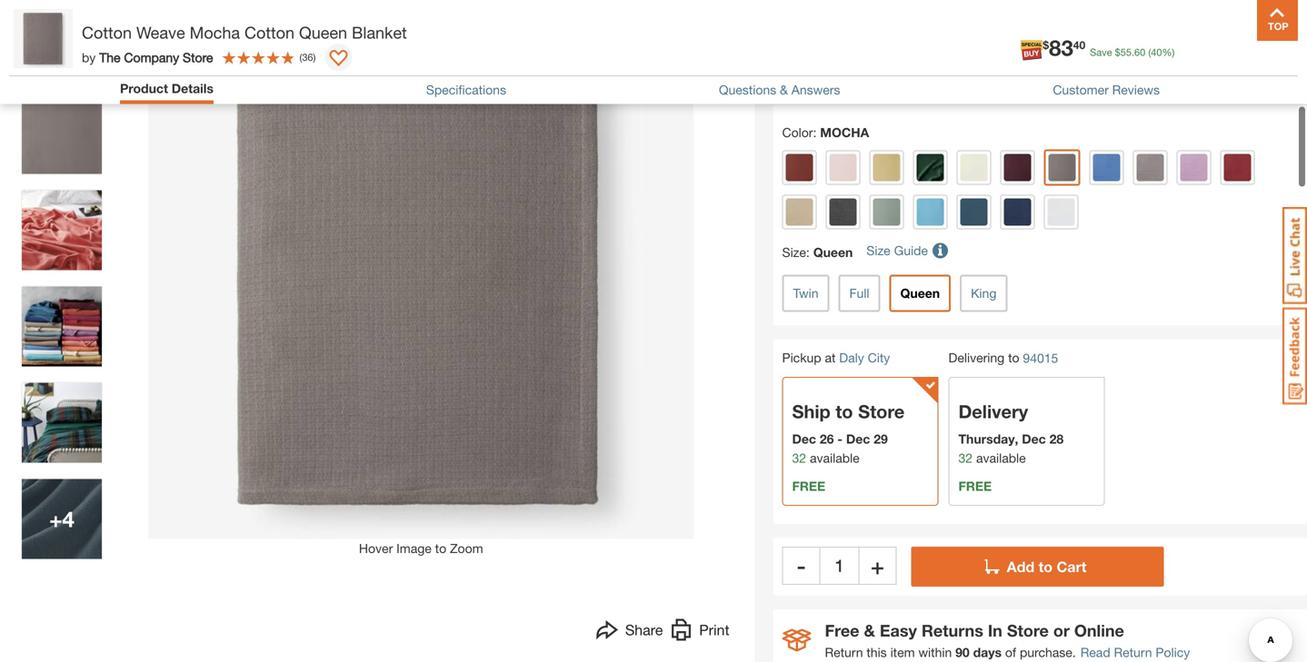 Task type: locate. For each thing, give the bounding box(es) containing it.
queen up )
[[299, 23, 347, 42]]

policy
[[1156, 646, 1191, 661]]

to right ship
[[836, 401, 854, 423]]

& for questions
[[780, 82, 788, 97]]

32 down the thursday,
[[959, 451, 973, 466]]

add
[[1007, 559, 1035, 576]]

weave
[[136, 23, 185, 42]]

1 dec from the left
[[793, 432, 817, 447]]

turquoise image
[[917, 199, 944, 226]]

available
[[810, 451, 860, 466], [977, 451, 1026, 466]]

red image
[[1225, 154, 1252, 182]]

ship
[[793, 401, 831, 423]]

0 horizontal spatial return
[[825, 646, 864, 661]]

the inside layers beautifully and perfect for year-round comfort made exclusively by the company store view more details
[[938, 41, 962, 58]]

83
[[1050, 35, 1074, 60]]

read
[[1081, 646, 1111, 661]]

company down for
[[966, 41, 1029, 58]]

1 horizontal spatial cotton
[[245, 23, 295, 42]]

0 horizontal spatial available
[[810, 451, 860, 466]]

the company store bed blankets ko33 q mocha 4f.5 image
[[22, 480, 102, 560]]

save
[[1091, 46, 1113, 58]]

thyme image
[[874, 199, 901, 226]]

0 horizontal spatial 40
[[1074, 39, 1086, 51]]

1 horizontal spatial :
[[813, 125, 817, 140]]

product
[[120, 81, 168, 96]]

save $ 55 . 60 ( 40 %)
[[1091, 46, 1175, 58]]

( left )
[[300, 51, 302, 63]]

1 horizontal spatial &
[[864, 622, 876, 641]]

store down "year-"
[[1033, 41, 1068, 58]]

to inside button
[[1039, 559, 1053, 576]]

size guide
[[867, 243, 928, 258]]

details inside layers beautifully and perfect for year-round comfort made exclusively by the company store view more details
[[874, 63, 919, 80]]

round
[[1052, 19, 1090, 36]]

at
[[825, 351, 836, 366]]

store up 29
[[859, 401, 905, 423]]

size left guide
[[867, 243, 891, 258]]

32
[[793, 451, 807, 466], [959, 451, 973, 466]]

top button
[[1258, 0, 1299, 41]]

by
[[918, 41, 934, 58], [82, 50, 96, 65]]

dark green image
[[917, 154, 944, 182]]

comfort
[[1094, 19, 1145, 36]]

item
[[891, 646, 915, 661]]

by inside layers beautifully and perfect for year-round comfort made exclusively by the company store view more details
[[918, 41, 934, 58]]

0 vertical spatial :
[[813, 125, 817, 140]]

daly city button
[[840, 351, 891, 366]]

color : mocha
[[783, 125, 870, 140]]

0 horizontal spatial free
[[793, 479, 826, 494]]

cotton right mocha
[[245, 23, 295, 42]]

the
[[938, 41, 962, 58], [99, 50, 121, 65]]

size
[[867, 243, 891, 258], [783, 245, 807, 260]]

dec left 29
[[847, 432, 871, 447]]

None field
[[821, 547, 859, 586]]

$ down "year-"
[[1044, 39, 1050, 51]]

return right read
[[1115, 646, 1153, 661]]

$
[[1044, 39, 1050, 51], [1116, 46, 1121, 58]]

0 horizontal spatial 32
[[793, 451, 807, 466]]

+ inside + button
[[872, 553, 885, 579]]

0 vertical spatial queen
[[299, 23, 347, 42]]

0 vertical spatial +
[[49, 507, 62, 532]]

dec inside delivery thursday, dec 28 32 available
[[1022, 432, 1047, 447]]

1 horizontal spatial +
[[872, 553, 885, 579]]

questions & answers
[[719, 82, 841, 97]]

2 return from the left
[[1115, 646, 1153, 661]]

the company store bed blankets ko33 q mocha c3.4 image
[[22, 383, 102, 463]]

teal image
[[961, 199, 988, 226]]

the up product
[[99, 50, 121, 65]]

+
[[49, 507, 62, 532], [872, 553, 885, 579]]

queen
[[299, 23, 347, 42], [814, 245, 853, 260], [901, 286, 940, 301]]

0 horizontal spatial -
[[797, 553, 806, 579]]

queen inside button
[[901, 286, 940, 301]]

delivery thursday, dec 28 32 available
[[959, 401, 1064, 466]]

store up 'of'
[[1008, 622, 1049, 641]]

60
[[1135, 46, 1146, 58]]

2 vertical spatial queen
[[901, 286, 940, 301]]

1 horizontal spatial by
[[918, 41, 934, 58]]

1 free from the left
[[793, 479, 826, 494]]

by right product image
[[82, 50, 96, 65]]

1 horizontal spatial company
[[966, 41, 1029, 58]]

1 vertical spatial -
[[797, 553, 806, 579]]

0 vertical spatial details
[[874, 63, 919, 80]]

returns
[[922, 622, 984, 641]]

questions & answers button
[[719, 82, 841, 97], [719, 82, 841, 97]]

1 horizontal spatial $
[[1116, 46, 1121, 58]]

full button
[[839, 275, 881, 312]]

pickup at daly city
[[783, 351, 891, 366]]

thursday,
[[959, 432, 1019, 447]]

by the company store
[[82, 50, 213, 65]]

1 horizontal spatial return
[[1115, 646, 1153, 661]]

customer reviews button
[[1053, 82, 1161, 97], [1053, 82, 1161, 97]]

company down the weave
[[124, 50, 179, 65]]

40 down round
[[1074, 39, 1086, 51]]

32 down ship
[[793, 451, 807, 466]]

free
[[793, 479, 826, 494], [959, 479, 992, 494]]

1 horizontal spatial details
[[874, 63, 919, 80]]

3 dec from the left
[[1022, 432, 1047, 447]]

cotton up "by the company store"
[[82, 23, 132, 42]]

0 horizontal spatial cotton
[[82, 23, 132, 42]]

2 horizontal spatial queen
[[901, 286, 940, 301]]

: up 'twin'
[[807, 245, 810, 260]]

1 horizontal spatial queen
[[814, 245, 853, 260]]

purchase.
[[1020, 646, 1077, 661]]

details down exclusively
[[874, 63, 919, 80]]

to for ship
[[836, 401, 854, 423]]

ivory image
[[961, 154, 988, 182]]

1 horizontal spatial available
[[977, 451, 1026, 466]]

to for delivering
[[1009, 351, 1020, 366]]

by down 'and'
[[918, 41, 934, 58]]

0 horizontal spatial :
[[807, 245, 810, 260]]

product details button
[[120, 81, 214, 100], [120, 81, 214, 96]]

1 cotton from the left
[[82, 23, 132, 42]]

queen down guide
[[901, 286, 940, 301]]

1 horizontal spatial dec
[[847, 432, 871, 447]]

0 horizontal spatial &
[[780, 82, 788, 97]]

details right product
[[172, 81, 214, 96]]

- right '26'
[[838, 432, 843, 447]]

return
[[825, 646, 864, 661], [1115, 646, 1153, 661]]

marine blue image
[[1094, 154, 1121, 182]]

to inside delivering to 94015
[[1009, 351, 1020, 366]]

0 horizontal spatial +
[[49, 507, 62, 532]]

$ left .
[[1116, 46, 1121, 58]]

white image
[[1048, 199, 1075, 226]]

2 32 from the left
[[959, 451, 973, 466]]

& up this
[[864, 622, 876, 641]]

1 vertical spatial &
[[864, 622, 876, 641]]

0 horizontal spatial by
[[82, 50, 96, 65]]

size for size guide
[[867, 243, 891, 258]]

dec left 28
[[1022, 432, 1047, 447]]

40 inside $ 83 40
[[1074, 39, 1086, 51]]

to left 94015
[[1009, 351, 1020, 366]]

return down free
[[825, 646, 864, 661]]

2 horizontal spatial dec
[[1022, 432, 1047, 447]]

to left zoom
[[435, 542, 447, 557]]

size : queen
[[783, 245, 853, 260]]

specifications button
[[426, 82, 507, 97], [426, 82, 507, 97]]

to inside ship to store dec 26 - dec 29 32 available
[[836, 401, 854, 423]]

available down the thursday,
[[977, 451, 1026, 466]]

0 horizontal spatial $
[[1044, 39, 1050, 51]]

& inside free & easy returns in store or online return this item within 90 days of purchase. read return policy
[[864, 622, 876, 641]]

1 vertical spatial details
[[172, 81, 214, 96]]

1 horizontal spatial 40
[[1152, 46, 1163, 58]]

1 vertical spatial :
[[807, 245, 810, 260]]

( right 60
[[1149, 46, 1152, 58]]

king button
[[960, 275, 1008, 312]]

of
[[1006, 646, 1017, 661]]

the company store bed blankets ko33 q mocha e1.1 image
[[22, 94, 102, 174]]

display image
[[330, 50, 348, 68]]

2 free from the left
[[959, 479, 992, 494]]

1 horizontal spatial the
[[938, 41, 962, 58]]

available inside delivery thursday, dec 28 32 available
[[977, 451, 1026, 466]]

company inside layers beautifully and perfect for year-round comfort made exclusively by the company store view more details
[[966, 41, 1029, 58]]

size inside button
[[867, 243, 891, 258]]

0 vertical spatial -
[[838, 432, 843, 447]]

store inside ship to store dec 26 - dec 29 32 available
[[859, 401, 905, 423]]

easy
[[880, 622, 918, 641]]

1 horizontal spatial size
[[867, 243, 891, 258]]

1 vertical spatial +
[[872, 553, 885, 579]]

dec left '26'
[[793, 432, 817, 447]]

0 horizontal spatial dec
[[793, 432, 817, 447]]

size down sand icon
[[783, 245, 807, 260]]

delivery
[[959, 401, 1029, 423]]

queen down slate gray image at the top of the page
[[814, 245, 853, 260]]

1 available from the left
[[810, 451, 860, 466]]

1 32 from the left
[[793, 451, 807, 466]]

free down '26'
[[793, 479, 826, 494]]

- button
[[783, 547, 821, 586]]

0 horizontal spatial the
[[99, 50, 121, 65]]

store inside layers beautifully and perfect for year-round comfort made exclusively by the company store view more details
[[1033, 41, 1068, 58]]

40 right 60
[[1152, 46, 1163, 58]]

to right add
[[1039, 559, 1053, 576]]

0 horizontal spatial details
[[172, 81, 214, 96]]

queen button
[[890, 275, 951, 312]]

this
[[867, 646, 887, 661]]

2 dec from the left
[[847, 432, 871, 447]]

free down the thursday,
[[959, 479, 992, 494]]

0 vertical spatial &
[[780, 82, 788, 97]]

blush image
[[830, 154, 857, 182]]

0 horizontal spatial queen
[[299, 23, 347, 42]]

0 horizontal spatial size
[[783, 245, 807, 260]]

layers
[[802, 19, 845, 36]]

free
[[825, 622, 860, 641]]

the down 'and'
[[938, 41, 962, 58]]

: left mocha
[[813, 125, 817, 140]]

0 horizontal spatial (
[[300, 51, 302, 63]]

store
[[1033, 41, 1068, 58], [183, 50, 213, 65], [859, 401, 905, 423], [1008, 622, 1049, 641]]

available down '26'
[[810, 451, 860, 466]]

hover image to zoom button
[[148, 0, 694, 559]]

details
[[874, 63, 919, 80], [172, 81, 214, 96]]

- up icon
[[797, 553, 806, 579]]

within
[[919, 646, 952, 661]]

1 horizontal spatial -
[[838, 432, 843, 447]]

1 vertical spatial queen
[[814, 245, 853, 260]]

image
[[397, 542, 432, 557]]

& left answers
[[780, 82, 788, 97]]

1 horizontal spatial 32
[[959, 451, 973, 466]]

2 available from the left
[[977, 451, 1026, 466]]

1 horizontal spatial free
[[959, 479, 992, 494]]

days
[[974, 646, 1002, 661]]

twin
[[793, 286, 819, 301]]



Task type: vqa. For each thing, say whether or not it's contained in the screenshot.
topmost 59
no



Task type: describe. For each thing, give the bounding box(es) containing it.
mocha
[[821, 125, 870, 140]]

product details
[[120, 81, 214, 96]]

: for color
[[813, 125, 817, 140]]

%)
[[1163, 46, 1175, 58]]

.
[[1132, 46, 1135, 58]]

view more details link
[[802, 63, 919, 80]]

size guide button
[[867, 234, 951, 268]]

year-
[[1020, 19, 1052, 36]]

auburn image
[[786, 154, 814, 182]]

1 return from the left
[[825, 646, 864, 661]]

available inside ship to store dec 26 - dec 29 32 available
[[810, 451, 860, 466]]

+ 4
[[49, 507, 74, 532]]

free for thursday,
[[959, 479, 992, 494]]

for
[[998, 19, 1016, 36]]

pickup
[[783, 351, 822, 366]]

$ inside $ 83 40
[[1044, 39, 1050, 51]]

& for free
[[864, 622, 876, 641]]

in
[[988, 622, 1003, 641]]

36
[[302, 51, 313, 63]]

the company store bed blankets ko33 q mocha a0.3 image
[[22, 287, 102, 367]]

perfect
[[948, 19, 994, 36]]

specifications
[[426, 82, 507, 97]]

free & easy returns in store or online return this item within 90 days of purchase. read return policy
[[825, 622, 1191, 661]]

cotton weave mocha cotton queen blanket
[[82, 23, 407, 42]]

- inside ship to store dec 26 - dec 29 32 available
[[838, 432, 843, 447]]

94015 link
[[1024, 349, 1059, 368]]

questions
[[719, 82, 777, 97]]

more
[[837, 63, 870, 80]]

+ for +
[[872, 553, 885, 579]]

daly
[[840, 351, 865, 366]]

94015
[[1024, 351, 1059, 366]]

28
[[1050, 432, 1064, 447]]

live chat image
[[1283, 207, 1308, 305]]

zoom
[[450, 542, 483, 557]]

free for to
[[793, 479, 826, 494]]

pale lilac image
[[1181, 154, 1208, 182]]

twin button
[[783, 275, 830, 312]]

to for add
[[1039, 559, 1053, 576]]

store inside free & easy returns in store or online return this item within 90 days of purchase. read return policy
[[1008, 622, 1049, 641]]

4
[[62, 507, 74, 532]]

size for size : queen
[[783, 245, 807, 260]]

$ 83 40
[[1044, 35, 1086, 60]]

beautifully
[[849, 19, 916, 36]]

+ for + 4
[[49, 507, 62, 532]]

made
[[802, 41, 839, 58]]

32 inside delivery thursday, dec 28 32 available
[[959, 451, 973, 466]]

32 inside ship to store dec 26 - dec 29 32 available
[[793, 451, 807, 466]]

ship to store dec 26 - dec 29 32 available
[[793, 401, 905, 466]]

and
[[920, 19, 944, 36]]

answers
[[792, 82, 841, 97]]

guide
[[895, 243, 928, 258]]

mocha image
[[1049, 154, 1076, 182]]

( 36 )
[[300, 51, 316, 63]]

color
[[783, 125, 813, 140]]

mineral gray image
[[1137, 154, 1165, 182]]

or
[[1054, 622, 1070, 641]]

feedback link image
[[1283, 307, 1308, 406]]

delivering
[[949, 351, 1005, 366]]

- inside button
[[797, 553, 806, 579]]

cart
[[1057, 559, 1087, 576]]

1 horizontal spatial (
[[1149, 46, 1152, 58]]

reviews
[[1113, 82, 1161, 97]]

29
[[874, 432, 888, 447]]

to inside "button"
[[435, 542, 447, 557]]

customer
[[1053, 82, 1109, 97]]

+ button
[[859, 547, 897, 586]]

print
[[700, 622, 730, 639]]

2 cotton from the left
[[245, 23, 295, 42]]

mocha
[[190, 23, 240, 42]]

share
[[626, 622, 663, 639]]

butterscotch image
[[874, 154, 901, 182]]

layers beautifully and perfect for year-round comfort made exclusively by the company store view more details
[[802, 19, 1145, 80]]

view
[[802, 63, 833, 80]]

full
[[850, 286, 870, 301]]

product image image
[[14, 9, 73, 68]]

0 horizontal spatial company
[[124, 50, 179, 65]]

55
[[1121, 46, 1132, 58]]

hover
[[359, 542, 393, 557]]

online
[[1075, 622, 1125, 641]]

slate gray image
[[830, 199, 857, 226]]

icon image
[[783, 630, 812, 652]]

sand image
[[786, 199, 814, 226]]

)
[[313, 51, 316, 63]]

26
[[820, 432, 834, 447]]

read return policy link
[[1081, 644, 1191, 663]]

the company store bed blankets ko33 q mocha 64.0 image
[[22, 0, 102, 78]]

share button
[[596, 620, 663, 647]]

blanket
[[352, 23, 407, 42]]

city
[[868, 351, 891, 366]]

true navy image
[[1004, 199, 1032, 226]]

add to cart button
[[912, 547, 1165, 587]]

: for size
[[807, 245, 810, 260]]

hover image to zoom
[[359, 542, 483, 557]]

delivering to 94015
[[949, 351, 1059, 366]]

add to cart
[[1007, 559, 1087, 576]]

customer reviews
[[1053, 82, 1161, 97]]

store down mocha
[[183, 50, 213, 65]]

print button
[[671, 620, 730, 647]]

exclusively
[[843, 41, 914, 58]]

merlot image
[[1004, 154, 1032, 182]]

the company store bed blankets ko33 q mocha 40.2 image
[[22, 190, 102, 271]]



